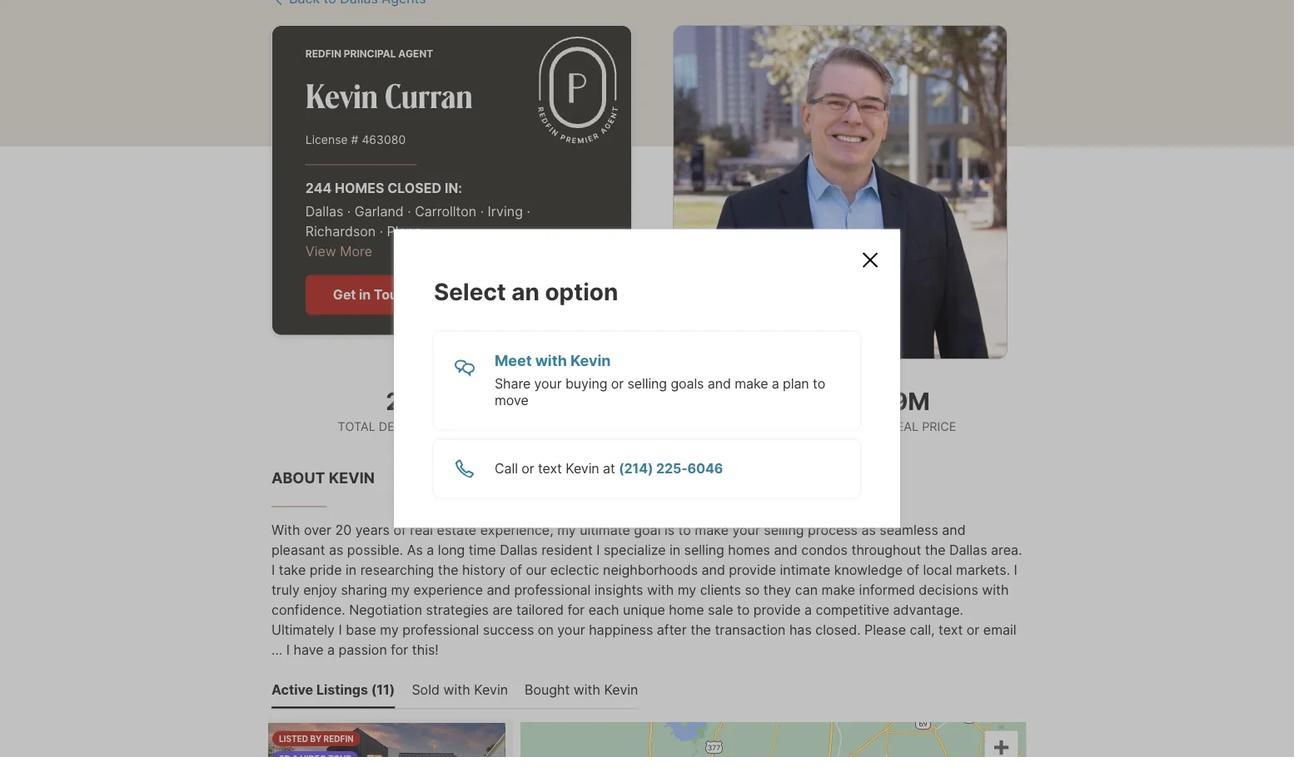 Task type: describe. For each thing, give the bounding box(es) containing it.
select an option dialog
[[394, 229, 900, 528]]

2 vertical spatial make
[[822, 582, 855, 599]]

pleasant
[[271, 542, 325, 559]]

have
[[294, 642, 324, 659]]

throughout
[[851, 542, 921, 559]]

my down researching
[[391, 582, 410, 599]]

decisions
[[919, 582, 978, 599]]

move
[[495, 393, 529, 409]]

enjoy
[[303, 582, 337, 599]]

call,
[[910, 622, 935, 639]]

resident
[[541, 542, 593, 559]]

active listings (11)
[[271, 682, 395, 698]]

a down can
[[804, 602, 812, 619]]

i left base
[[338, 622, 342, 639]]

they
[[763, 582, 791, 599]]

currently
[[499, 296, 542, 309]]

touch
[[374, 287, 414, 303]]

a right the as
[[427, 542, 434, 559]]

listed
[[279, 734, 308, 744]]

in:
[[445, 180, 462, 197]]

researching
[[360, 562, 434, 579]]

map region
[[482, 606, 1122, 758]]

over
[[304, 522, 331, 539]]

get
[[333, 287, 356, 303]]

active
[[271, 682, 313, 698]]

a right have
[[327, 642, 335, 659]]

244 total deals at redfin
[[338, 387, 481, 434]]

has
[[789, 622, 812, 639]]

tailored
[[516, 602, 564, 619]]

0 horizontal spatial 225-
[[516, 277, 547, 293]]

· right plano
[[426, 224, 429, 240]]

ultimate
[[580, 522, 630, 539]]

license
[[305, 132, 348, 147]]

ultimately
[[271, 622, 335, 639]]

a inside meet with kevin share your buying or selling goals and make a plan to move
[[772, 376, 779, 392]]

$1.9m
[[858, 387, 930, 416]]

(214) inside select an option dialog
[[619, 461, 653, 477]]

confidence.
[[271, 602, 345, 619]]

calls
[[577, 296, 598, 309]]

2 horizontal spatial in
[[670, 542, 680, 559]]

kevin up "#"
[[305, 74, 378, 117]]

sale
[[708, 602, 733, 619]]

0 horizontal spatial (214)
[[480, 277, 513, 293]]

and up are at the left of page
[[487, 582, 510, 599]]

process
[[808, 522, 858, 539]]

2 vertical spatial your
[[557, 622, 585, 639]]

bought
[[525, 682, 570, 698]]

20
[[335, 522, 352, 539]]

...
[[271, 642, 283, 659]]

1 vertical spatial selling
[[764, 522, 804, 539]]

make inside meet with kevin share your buying or selling goals and make a plan to move
[[735, 376, 768, 392]]

(11)
[[371, 682, 395, 698]]

2 photo of 3983 rochelle dr, dallas, tx 75220 image from the left
[[505, 723, 742, 758]]

kevin curran
[[305, 74, 473, 117]]

pride
[[310, 562, 342, 579]]

total
[[338, 419, 375, 434]]

0 vertical spatial provide
[[729, 562, 776, 579]]

with down markets.
[[982, 582, 1009, 599]]

seamless
[[880, 522, 938, 539]]

2 vertical spatial the
[[690, 622, 711, 639]]

and up intimate on the bottom of page
[[774, 542, 798, 559]]

about
[[271, 469, 325, 487]]

244  homes closed in:
[[305, 180, 462, 197]]

closed.
[[815, 622, 861, 639]]

2 horizontal spatial dallas
[[949, 542, 987, 559]]

negotiation
[[349, 602, 422, 619]]

real
[[410, 522, 433, 539]]

meet
[[495, 352, 532, 370]]

passion
[[339, 642, 387, 659]]

or inside with over 20 years of real estate experience, my ultimate goal is to make your selling process as seamless and pleasant as possible.  as a long time dallas resident i specialize in selling homes and condos throughout the dallas area. i take pride in researching the history of our eclectic neighborhoods and provide intimate knowledge of local markets. i truly enjoy sharing my experience and professional insights with my clients so they can make informed decisions with confidence. negotiation strategies are tailored for each unique home sale to provide a competitive advantage. ultimately i base my professional success on your happiness after the transaction has closed. please call, text or email ... i have a passion for this!
[[967, 622, 980, 639]]

244 for 244  homes closed in:
[[305, 180, 332, 197]]

take
[[279, 562, 306, 579]]

is
[[664, 522, 675, 539]]

insights
[[594, 582, 643, 599]]

deals
[[379, 419, 417, 434]]

call
[[495, 461, 518, 477]]

and inside meet with kevin share your buying or selling goals and make a plan to move
[[708, 376, 731, 392]]

text inside with over 20 years of real estate experience, my ultimate goal is to make your selling process as seamless and pleasant as possible.  as a long time dallas resident i specialize in selling homes and condos throughout the dallas area. i take pride in researching the history of our eclectic neighborhoods and provide intimate knowledge of local markets. i truly enjoy sharing my experience and professional insights with my clients so they can make informed decisions with confidence. negotiation strategies are tailored for each unique home sale to provide a competitive advantage. ultimately i base my professional success on your happiness after the transaction has closed. please call, text or email ... i have a passion for this!
[[939, 622, 963, 639]]

1 horizontal spatial dallas
[[500, 542, 538, 559]]

redfin principal agent
[[305, 47, 433, 60]]

as
[[407, 542, 423, 559]]

0 horizontal spatial the
[[438, 562, 459, 579]]

home
[[669, 602, 704, 619]]

$102m deal volume
[[615, 387, 699, 434]]

informed
[[859, 582, 915, 599]]

2 vertical spatial in
[[346, 562, 357, 579]]

our
[[526, 562, 547, 579]]

experience
[[414, 582, 483, 599]]

$102m
[[616, 387, 698, 416]]

244 for 244 total deals at redfin
[[386, 387, 433, 416]]

share
[[495, 376, 531, 392]]

(214) 225-6046 link
[[480, 277, 580, 293]]

0 horizontal spatial as
[[329, 542, 343, 559]]

principal
[[344, 47, 396, 60]]

0 vertical spatial the
[[925, 542, 946, 559]]

truly
[[271, 582, 300, 599]]

get in touch
[[333, 287, 414, 303]]

1 horizontal spatial of
[[509, 562, 522, 579]]

redfin inside '244 total deals at redfin'
[[439, 419, 481, 434]]

0 horizontal spatial or
[[522, 461, 534, 477]]

bought with kevin
[[525, 682, 638, 698]]

225- inside select an option dialog
[[656, 461, 688, 477]]

2 horizontal spatial of
[[907, 562, 919, 579]]

(214) 225-6046
[[480, 277, 580, 293]]

taking
[[545, 296, 574, 309]]

or inside meet with kevin share your buying or selling goals and make a plan to move
[[611, 376, 624, 392]]

6046 inside select an option dialog
[[688, 461, 723, 477]]

call or text kevin at (214) 225-6046
[[495, 461, 723, 477]]

happiness
[[589, 622, 653, 639]]

experience,
[[480, 522, 553, 539]]

transaction
[[715, 622, 786, 639]]

0 vertical spatial for
[[567, 602, 585, 619]]

redfin
[[324, 734, 354, 744]]



Task type: locate. For each thing, give the bounding box(es) containing it.
sharing
[[341, 582, 387, 599]]

0 horizontal spatial 244
[[305, 180, 332, 197]]

a left plan
[[772, 376, 779, 392]]

to right plan
[[813, 376, 825, 392]]

0 vertical spatial professional
[[514, 582, 591, 599]]

kevin up ultimate
[[566, 461, 599, 477]]

1 horizontal spatial (214)
[[619, 461, 653, 477]]

selling up homes
[[764, 522, 804, 539]]

0 vertical spatial to
[[813, 376, 825, 392]]

price
[[922, 419, 956, 434]]

2 deal from the left
[[888, 419, 919, 434]]

1 vertical spatial make
[[695, 522, 729, 539]]

of left local at the right of page
[[907, 562, 919, 579]]

at up ultimate
[[603, 461, 615, 477]]

the
[[925, 542, 946, 559], [438, 562, 459, 579], [690, 622, 711, 639]]

244
[[305, 180, 332, 197], [386, 387, 433, 416]]

6046
[[547, 277, 580, 293], [688, 461, 723, 477]]

plano
[[387, 224, 422, 240]]

my down negotiation at the bottom left
[[380, 622, 399, 639]]

make right is
[[695, 522, 729, 539]]

· up plano
[[407, 204, 411, 220]]

for left this!
[[391, 642, 408, 659]]

text inside select an option dialog
[[538, 461, 562, 477]]

provide up "so"
[[729, 562, 776, 579]]

6046 down volume
[[688, 461, 723, 477]]

this!
[[412, 642, 439, 659]]

1 horizontal spatial 244
[[386, 387, 433, 416]]

so
[[745, 582, 760, 599]]

0 vertical spatial make
[[735, 376, 768, 392]]

and up local at the right of page
[[942, 522, 966, 539]]

or left the email on the right
[[967, 622, 980, 639]]

1 vertical spatial your
[[732, 522, 760, 539]]

selling
[[628, 376, 667, 392], [764, 522, 804, 539], [684, 542, 724, 559]]

please
[[864, 622, 906, 639]]

1 horizontal spatial professional
[[514, 582, 591, 599]]

0 vertical spatial redfin
[[305, 47, 341, 60]]

estate
[[437, 522, 476, 539]]

my up resident
[[557, 522, 576, 539]]

option
[[545, 278, 618, 306]]

and up clients
[[702, 562, 725, 579]]

0 horizontal spatial deal
[[615, 419, 645, 434]]

1 vertical spatial at
[[603, 461, 615, 477]]

0 horizontal spatial to
[[678, 522, 691, 539]]

244 inside '244 total deals at redfin'
[[386, 387, 433, 416]]

after
[[657, 622, 687, 639]]

deal
[[615, 419, 645, 434], [888, 419, 919, 434]]

1 vertical spatial 225-
[[656, 461, 688, 477]]

meet with kevin share your buying or selling goals and make a plan to move
[[495, 352, 829, 409]]

kevin left bought
[[474, 682, 508, 698]]

kevin
[[305, 74, 378, 117], [570, 352, 611, 370], [566, 461, 599, 477], [329, 469, 375, 487], [474, 682, 508, 698], [604, 682, 638, 698]]

1 vertical spatial 6046
[[688, 461, 723, 477]]

0 vertical spatial text
[[538, 461, 562, 477]]

1 horizontal spatial as
[[861, 522, 876, 539]]

selling left goals
[[628, 376, 667, 392]]

selling up clients
[[684, 542, 724, 559]]

markets.
[[956, 562, 1010, 579]]

base
[[346, 622, 376, 639]]

0 horizontal spatial make
[[695, 522, 729, 539]]

with right sold
[[443, 682, 470, 698]]

with for meet
[[535, 352, 567, 370]]

get in touch button
[[305, 275, 441, 315]]

or
[[611, 376, 624, 392], [522, 461, 534, 477], [967, 622, 980, 639]]

0 vertical spatial (214)
[[480, 277, 513, 293]]

at inside select an option dialog
[[603, 461, 615, 477]]

· left irving
[[480, 204, 484, 220]]

1 vertical spatial (214)
[[619, 461, 653, 477]]

kevin down happiness
[[604, 682, 638, 698]]

with for sold
[[443, 682, 470, 698]]

i down area.
[[1014, 562, 1017, 579]]

2 horizontal spatial the
[[925, 542, 946, 559]]

i down ultimate
[[596, 542, 600, 559]]

at right deals on the left bottom
[[420, 419, 435, 434]]

0 horizontal spatial for
[[391, 642, 408, 659]]

knowledge
[[834, 562, 903, 579]]

i
[[596, 542, 600, 559], [271, 562, 275, 579], [1014, 562, 1017, 579], [338, 622, 342, 639], [286, 642, 290, 659]]

0 horizontal spatial text
[[538, 461, 562, 477]]

strategies
[[426, 602, 489, 619]]

agent
[[398, 47, 433, 60]]

buying
[[565, 376, 607, 392]]

·
[[347, 204, 351, 220], [407, 204, 411, 220], [480, 204, 484, 220], [527, 204, 530, 220], [379, 224, 383, 240], [426, 224, 429, 240]]

225- up currently
[[516, 277, 547, 293]]

#
[[351, 132, 358, 147]]

redfin right deals on the left bottom
[[439, 419, 481, 434]]

with
[[535, 352, 567, 370], [647, 582, 674, 599], [982, 582, 1009, 599], [443, 682, 470, 698], [574, 682, 600, 698]]

text right call
[[538, 461, 562, 477]]

currently taking calls
[[499, 296, 598, 309]]

and right goals
[[708, 376, 731, 392]]

license # 463080
[[305, 132, 406, 147]]

0 vertical spatial 225-
[[516, 277, 547, 293]]

goals
[[671, 376, 704, 392]]

your right on
[[557, 622, 585, 639]]

to up transaction
[[737, 602, 750, 619]]

1 horizontal spatial 6046
[[688, 461, 723, 477]]

with right bought
[[574, 682, 600, 698]]

dallas up richardson
[[305, 204, 343, 220]]

photo of 3983 rochelle dr, dallas, tx 75220 image down the bought with kevin
[[505, 723, 742, 758]]

to right is
[[678, 522, 691, 539]]

professional up "tailored"
[[514, 582, 591, 599]]

the down the home
[[690, 622, 711, 639]]

in inside button
[[359, 287, 371, 303]]

2 horizontal spatial to
[[813, 376, 825, 392]]

i right "..."
[[286, 642, 290, 659]]

1 vertical spatial professional
[[403, 622, 479, 639]]

0 vertical spatial your
[[534, 376, 562, 392]]

1 horizontal spatial for
[[567, 602, 585, 619]]

kevin curran, redfin principal agent image
[[673, 25, 1008, 360]]

1 deal from the left
[[615, 419, 645, 434]]

1 photo of 3983 rochelle dr, dallas, tx 75220 image from the left
[[268, 723, 505, 758]]

with for bought
[[574, 682, 600, 698]]

curran
[[385, 74, 473, 117]]

1 vertical spatial text
[[939, 622, 963, 639]]

a
[[772, 376, 779, 392], [427, 542, 434, 559], [804, 602, 812, 619], [327, 642, 335, 659]]

dallas inside dallas · garland · carrollton · irving · richardson · plano ·
[[305, 204, 343, 220]]

1 vertical spatial the
[[438, 562, 459, 579]]

homes
[[728, 542, 770, 559]]

sold
[[412, 682, 440, 698]]

1 horizontal spatial the
[[690, 622, 711, 639]]

your up homes
[[732, 522, 760, 539]]

deal inside "$1.9m highest deal price"
[[888, 419, 919, 434]]

2 vertical spatial or
[[967, 622, 980, 639]]

for
[[567, 602, 585, 619], [391, 642, 408, 659]]

with over 20 years of real estate experience, my ultimate goal is to make your selling process as seamless and pleasant as possible.  as a long time dallas resident i specialize in selling homes and condos throughout the dallas area. i take pride in researching the history of our eclectic neighborhoods and provide intimate knowledge of local markets. i truly enjoy sharing my experience and professional insights with my clients so they can make informed decisions with confidence. negotiation strategies are tailored for each unique home sale to provide a competitive advantage. ultimately i base my professional success on your happiness after the transaction has closed. please call, text or email ... i have a passion for this!
[[271, 522, 1022, 659]]

the up local at the right of page
[[925, 542, 946, 559]]

eclectic
[[550, 562, 599, 579]]

0 vertical spatial at
[[420, 419, 435, 434]]

text right call,
[[939, 622, 963, 639]]

2 horizontal spatial make
[[822, 582, 855, 599]]

in right get at the left top of page
[[359, 287, 371, 303]]

success
[[483, 622, 534, 639]]

of left our
[[509, 562, 522, 579]]

dallas down experience, on the bottom
[[500, 542, 538, 559]]

2 vertical spatial selling
[[684, 542, 724, 559]]

0 vertical spatial or
[[611, 376, 624, 392]]

0 horizontal spatial 6046
[[547, 277, 580, 293]]

0 horizontal spatial professional
[[403, 622, 479, 639]]

1 vertical spatial as
[[329, 542, 343, 559]]

…
[[429, 224, 440, 240]]

· down garland
[[379, 224, 383, 240]]

closed
[[387, 180, 442, 197]]

professional up this!
[[403, 622, 479, 639]]

(214) up currently
[[480, 277, 513, 293]]

for left each
[[567, 602, 585, 619]]

2 horizontal spatial selling
[[764, 522, 804, 539]]

1 vertical spatial to
[[678, 522, 691, 539]]

0 horizontal spatial dallas
[[305, 204, 343, 220]]

0 horizontal spatial of
[[393, 522, 406, 539]]

local
[[923, 562, 952, 579]]

redfin left principal
[[305, 47, 341, 60]]

make left plan
[[735, 376, 768, 392]]

(214) down volume
[[619, 461, 653, 477]]

with right meet on the top of the page
[[535, 352, 567, 370]]

are
[[493, 602, 513, 619]]

as
[[861, 522, 876, 539], [329, 542, 343, 559]]

specialize
[[604, 542, 666, 559]]

deal down $102m
[[615, 419, 645, 434]]

dallas up markets.
[[949, 542, 987, 559]]

history
[[462, 562, 506, 579]]

kevin down the total
[[329, 469, 375, 487]]

· up richardson
[[347, 204, 351, 220]]

to
[[813, 376, 825, 392], [678, 522, 691, 539], [737, 602, 750, 619]]

possible.
[[347, 542, 403, 559]]

1 vertical spatial redfin
[[439, 419, 481, 434]]

in up sharing
[[346, 562, 357, 579]]

deal inside $102m deal volume
[[615, 419, 645, 434]]

2 horizontal spatial or
[[967, 622, 980, 639]]

condos
[[801, 542, 848, 559]]

your right share
[[534, 376, 562, 392]]

with inside meet with kevin share your buying or selling goals and make a plan to move
[[535, 352, 567, 370]]

professional
[[514, 582, 591, 599], [403, 622, 479, 639]]

1 horizontal spatial 225-
[[656, 461, 688, 477]]

i left the take
[[271, 562, 275, 579]]

1 vertical spatial provide
[[754, 602, 801, 619]]

244 up deals on the left bottom
[[386, 387, 433, 416]]

225- down volume
[[656, 461, 688, 477]]

dallas · garland · carrollton · irving · richardson · plano ·
[[305, 204, 530, 240]]

0 horizontal spatial selling
[[628, 376, 667, 392]]

0 horizontal spatial redfin
[[305, 47, 341, 60]]

1 horizontal spatial make
[[735, 376, 768, 392]]

kevin inside meet with kevin share your buying or selling goals and make a plan to move
[[570, 352, 611, 370]]

1 horizontal spatial in
[[359, 287, 371, 303]]

1 horizontal spatial redfin
[[439, 419, 481, 434]]

0 vertical spatial 244
[[305, 180, 332, 197]]

make up competitive on the bottom right of the page
[[822, 582, 855, 599]]

kevin up buying
[[570, 352, 611, 370]]

neighborhoods
[[603, 562, 698, 579]]

each
[[589, 602, 619, 619]]

select
[[434, 278, 506, 306]]

at inside '244 total deals at redfin'
[[420, 419, 435, 434]]

1 vertical spatial in
[[670, 542, 680, 559]]

1 vertical spatial for
[[391, 642, 408, 659]]

of
[[393, 522, 406, 539], [509, 562, 522, 579], [907, 562, 919, 579]]

of left the real
[[393, 522, 406, 539]]

· right irving
[[527, 204, 530, 220]]

time
[[469, 542, 496, 559]]

years
[[355, 522, 390, 539]]

select an option
[[434, 278, 618, 306]]

listings
[[316, 682, 368, 698]]

0 vertical spatial 6046
[[547, 277, 580, 293]]

1 horizontal spatial to
[[737, 602, 750, 619]]

0 vertical spatial selling
[[628, 376, 667, 392]]

long
[[438, 542, 465, 559]]

or right buying
[[611, 376, 624, 392]]

1 horizontal spatial or
[[611, 376, 624, 392]]

1 horizontal spatial at
[[603, 461, 615, 477]]

my up the home
[[678, 582, 696, 599]]

and
[[708, 376, 731, 392], [942, 522, 966, 539], [774, 542, 798, 559], [702, 562, 725, 579], [487, 582, 510, 599]]

email
[[983, 622, 1017, 639]]

provide
[[729, 562, 776, 579], [754, 602, 801, 619]]

plan
[[783, 376, 809, 392]]

the up experience
[[438, 562, 459, 579]]

0 vertical spatial in
[[359, 287, 371, 303]]

0 horizontal spatial at
[[420, 419, 435, 434]]

volume
[[649, 419, 699, 434]]

0 vertical spatial as
[[861, 522, 876, 539]]

selling inside meet with kevin share your buying or selling goals and make a plan to move
[[628, 376, 667, 392]]

intimate
[[780, 562, 830, 579]]

with down neighborhoods
[[647, 582, 674, 599]]

as down 20
[[329, 542, 343, 559]]

at
[[420, 419, 435, 434], [603, 461, 615, 477]]

1 vertical spatial or
[[522, 461, 534, 477]]

6046 up taking
[[547, 277, 580, 293]]

2 vertical spatial to
[[737, 602, 750, 619]]

about kevin
[[271, 469, 375, 487]]

as up throughout
[[861, 522, 876, 539]]

an
[[512, 278, 540, 306]]

in down is
[[670, 542, 680, 559]]

photo of 3983 rochelle dr, dallas, tx 75220 image down "(11)"
[[268, 723, 505, 758]]

1 vertical spatial 244
[[386, 387, 433, 416]]

0 horizontal spatial in
[[346, 562, 357, 579]]

homes
[[335, 180, 384, 197]]

your inside meet with kevin share your buying or selling goals and make a plan to move
[[534, 376, 562, 392]]

244 left homes
[[305, 180, 332, 197]]

1 horizontal spatial selling
[[684, 542, 724, 559]]

photo of 3983 rochelle dr, dallas, tx 75220 image
[[268, 723, 505, 758], [505, 723, 742, 758]]

to inside meet with kevin share your buying or selling goals and make a plan to move
[[813, 376, 825, 392]]

1 horizontal spatial text
[[939, 622, 963, 639]]

1 horizontal spatial deal
[[888, 419, 919, 434]]

225-
[[516, 277, 547, 293], [656, 461, 688, 477]]

or right call
[[522, 461, 534, 477]]

on
[[538, 622, 554, 639]]

deal down "$1.9m"
[[888, 419, 919, 434]]

area.
[[991, 542, 1022, 559]]

provide down they on the right
[[754, 602, 801, 619]]



Task type: vqa. For each thing, say whether or not it's contained in the screenshot.
reading
no



